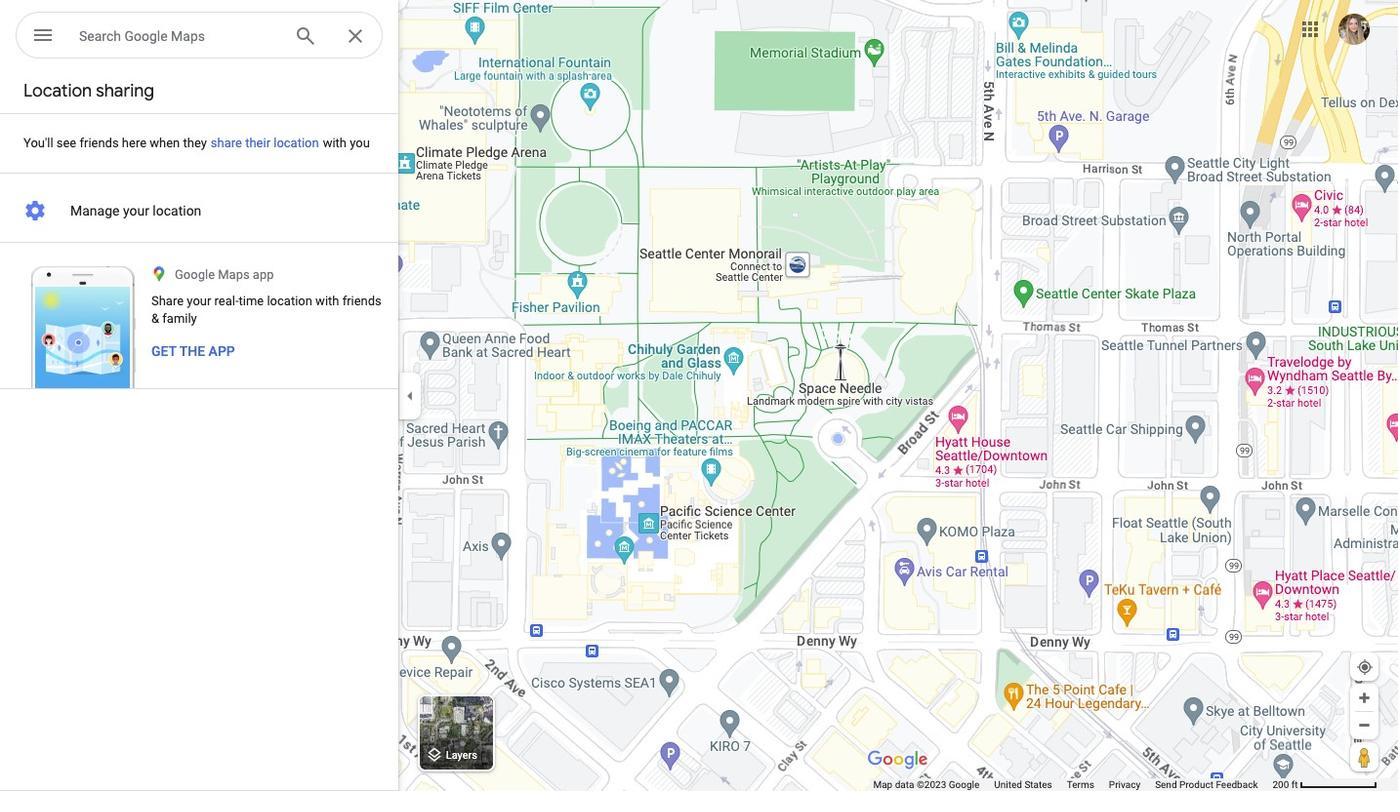 Task type: describe. For each thing, give the bounding box(es) containing it.
your for location
[[123, 203, 149, 219]]

google inside 'location sharing' main content
[[175, 268, 215, 282]]

you'll
[[23, 136, 53, 150]]

with inside share your real-time location with friends & family
[[315, 294, 339, 309]]

real-
[[214, 294, 239, 309]]

0 vertical spatial location
[[274, 136, 319, 150]]

0 vertical spatial with
[[323, 136, 347, 150]]

zoom in image
[[1357, 691, 1372, 706]]

you
[[350, 136, 370, 150]]

manage
[[70, 203, 120, 219]]

united states button
[[994, 779, 1052, 792]]

your for real-
[[187, 294, 211, 309]]

google maps element
[[0, 0, 1398, 792]]

send product feedback
[[1155, 780, 1258, 791]]

share
[[211, 136, 242, 150]]

terms button
[[1067, 779, 1094, 792]]

united
[[994, 780, 1022, 791]]

google inside "field"
[[124, 28, 168, 44]]

maps inside search google maps "field"
[[171, 28, 205, 44]]

&
[[151, 311, 159, 326]]

search google maps field containing search google maps
[[16, 12, 383, 60]]

you'll see friends here when they share their location with you
[[23, 136, 370, 150]]

app for get the app
[[209, 344, 235, 359]]

©2023
[[917, 780, 946, 791]]

get the app button
[[151, 342, 235, 361]]

get
[[151, 344, 176, 359]]

location sharing
[[23, 80, 154, 103]]

product
[[1179, 780, 1214, 791]]

united states
[[994, 780, 1052, 791]]

zoom out image
[[1357, 719, 1372, 733]]

collapse side panel image
[[399, 385, 421, 407]]

send
[[1155, 780, 1177, 791]]

friends inside share your real-time location with friends & family
[[342, 294, 382, 309]]

their
[[245, 136, 270, 150]]

200 ft button
[[1273, 780, 1378, 791]]

1 vertical spatial location
[[153, 203, 201, 219]]

maps inside 'location sharing' main content
[[218, 268, 250, 282]]

data
[[895, 780, 914, 791]]

share their location link
[[187, 112, 342, 174]]

get the app
[[151, 344, 235, 359]]

time
[[239, 294, 264, 309]]

show your location image
[[1356, 659, 1374, 677]]

none search field inside google maps element
[[16, 12, 383, 62]]



Task type: vqa. For each thing, say whether or not it's contained in the screenshot.
& in the top of the page
yes



Task type: locate. For each thing, give the bounding box(es) containing it.
200 ft
[[1273, 780, 1298, 791]]

map data ©2023 google
[[873, 780, 980, 791]]

maps right search
[[171, 28, 205, 44]]

1 vertical spatial app
[[209, 344, 235, 359]]

with
[[323, 136, 347, 150], [315, 294, 339, 309]]

search google maps
[[79, 28, 205, 44]]

location inside share your real-time location with friends & family
[[267, 294, 312, 309]]

share your real-time location with friends & family
[[151, 294, 382, 326]]

privacy
[[1109, 780, 1141, 791]]


[[31, 21, 55, 49]]

0 vertical spatial maps
[[171, 28, 205, 44]]

app
[[253, 268, 274, 282], [209, 344, 235, 359]]

with right time
[[315, 294, 339, 309]]

location
[[23, 80, 92, 103]]

1 horizontal spatial google
[[175, 268, 215, 282]]

search
[[79, 28, 121, 44]]

app up time
[[253, 268, 274, 282]]

2 horizontal spatial google
[[949, 780, 980, 791]]

None search field
[[16, 12, 383, 62]]

your right manage
[[123, 203, 149, 219]]

feedback
[[1216, 780, 1258, 791]]

1 vertical spatial friends
[[342, 294, 382, 309]]

states
[[1025, 780, 1052, 791]]

google maps app
[[175, 268, 274, 282]]

map
[[873, 780, 893, 791]]

0 horizontal spatial maps
[[171, 28, 205, 44]]

see
[[56, 136, 76, 150]]

1 vertical spatial google
[[175, 268, 215, 282]]

1 horizontal spatial your
[[187, 294, 211, 309]]

google account: michelle dermenjian  
(michelle.dermenjian@adept.ai) image
[[1339, 13, 1370, 45]]

0 vertical spatial your
[[123, 203, 149, 219]]

layers
[[446, 750, 477, 763]]

Search Google Maps field
[[16, 12, 383, 60], [79, 23, 278, 47]]

with left you on the left top of the page
[[323, 136, 347, 150]]

your
[[123, 203, 149, 219], [187, 294, 211, 309]]

footer inside google maps element
[[873, 779, 1273, 792]]

here
[[122, 136, 147, 150]]

2 vertical spatial location
[[267, 294, 312, 309]]

2 vertical spatial google
[[949, 780, 980, 791]]

0 vertical spatial google
[[124, 28, 168, 44]]

your inside share your real-time location with friends & family
[[187, 294, 211, 309]]

terms
[[1067, 780, 1094, 791]]

google right ©2023
[[949, 780, 980, 791]]

1 vertical spatial with
[[315, 294, 339, 309]]

0 vertical spatial friends
[[80, 136, 119, 150]]

0 horizontal spatial your
[[123, 203, 149, 219]]

share
[[151, 294, 184, 309]]

200
[[1273, 780, 1289, 791]]

location sharing main content
[[0, 70, 398, 792]]

privacy button
[[1109, 779, 1141, 792]]

footer containing map data ©2023 google
[[873, 779, 1273, 792]]

location right time
[[267, 294, 312, 309]]

0 horizontal spatial app
[[209, 344, 235, 359]]

app for google maps app
[[253, 268, 274, 282]]

1 horizontal spatial maps
[[218, 268, 250, 282]]

the
[[179, 344, 205, 359]]

google right search
[[124, 28, 168, 44]]

show street view coverage image
[[1350, 743, 1379, 772]]

1 horizontal spatial app
[[253, 268, 274, 282]]

app right the
[[209, 344, 235, 359]]

1 vertical spatial your
[[187, 294, 211, 309]]

location right their
[[274, 136, 319, 150]]

maps up real-
[[218, 268, 250, 282]]

when
[[150, 136, 180, 150]]

0 vertical spatial app
[[253, 268, 274, 282]]

footer
[[873, 779, 1273, 792]]

0 horizontal spatial friends
[[80, 136, 119, 150]]

google
[[124, 28, 168, 44], [175, 268, 215, 282], [949, 780, 980, 791]]

google inside footer
[[949, 780, 980, 791]]

manage your location link
[[0, 191, 398, 230]]

google up share
[[175, 268, 215, 282]]

manage your location
[[70, 203, 201, 219]]

send product feedback button
[[1155, 779, 1258, 792]]

your up family
[[187, 294, 211, 309]]

 button
[[16, 12, 70, 62]]

ft
[[1291, 780, 1298, 791]]

app inside get the app button
[[209, 344, 235, 359]]

location down when
[[153, 203, 201, 219]]

friends
[[80, 136, 119, 150], [342, 294, 382, 309]]

family
[[162, 311, 197, 326]]

none search field containing 
[[16, 12, 383, 62]]

1 vertical spatial maps
[[218, 268, 250, 282]]

sharing
[[96, 80, 154, 103]]

location
[[274, 136, 319, 150], [153, 203, 201, 219], [267, 294, 312, 309]]

maps
[[171, 28, 205, 44], [218, 268, 250, 282]]

they
[[183, 136, 207, 150]]

1 horizontal spatial friends
[[342, 294, 382, 309]]

0 horizontal spatial google
[[124, 28, 168, 44]]



